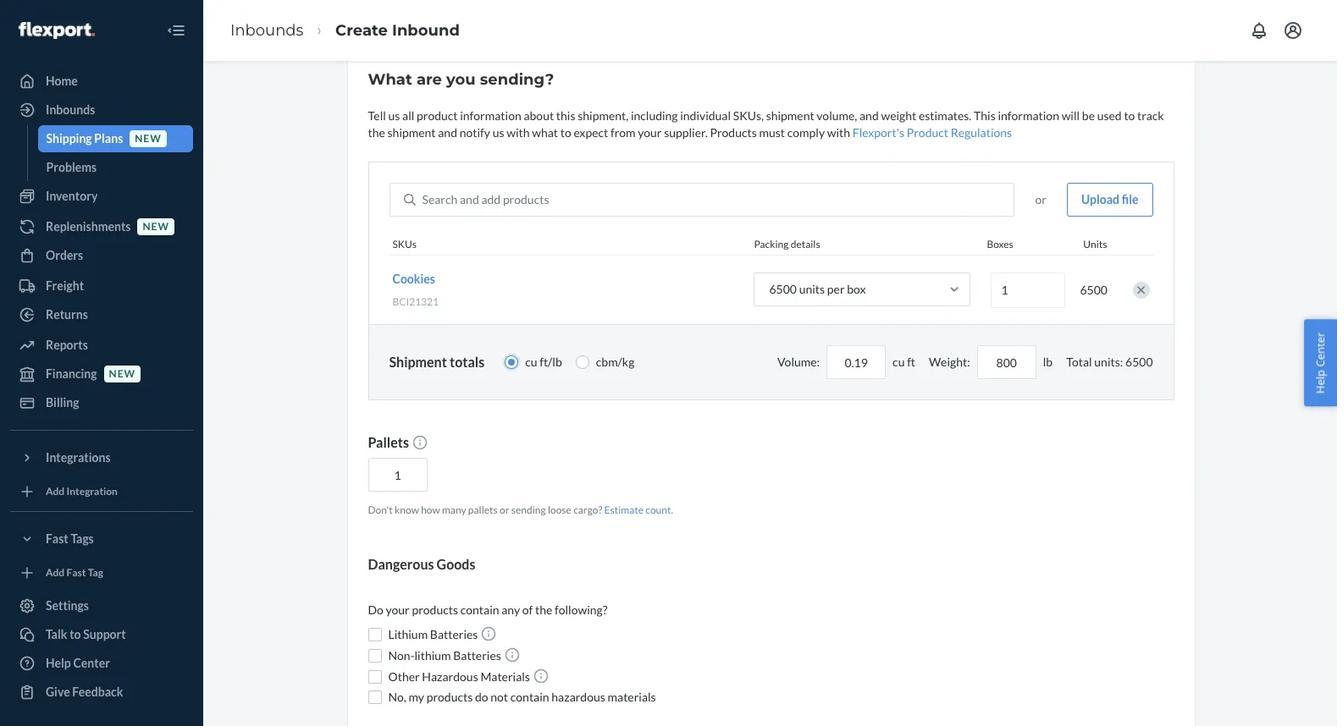 Task type: locate. For each thing, give the bounding box(es) containing it.
1 vertical spatial your
[[386, 603, 410, 618]]

0 horizontal spatial help center
[[46, 656, 110, 671]]

1 vertical spatial and
[[438, 125, 457, 140]]

0 vertical spatial and
[[860, 108, 879, 123]]

1 vertical spatial batteries
[[453, 649, 501, 663]]

home
[[46, 74, 78, 88]]

are
[[417, 70, 442, 89]]

the
[[368, 125, 385, 140], [535, 603, 553, 618]]

new for replenishments
[[143, 221, 169, 233]]

integration
[[67, 485, 118, 498]]

0 horizontal spatial cu
[[525, 355, 537, 369]]

lithium batteries
[[388, 628, 480, 642]]

do your products contain any of the following?
[[368, 603, 608, 618]]

expect
[[574, 125, 608, 140]]

center
[[1313, 333, 1329, 367], [73, 656, 110, 671]]

1 vertical spatial fast
[[67, 567, 86, 579]]

add left "integration"
[[46, 485, 65, 498]]

product
[[907, 125, 949, 140]]

1 horizontal spatial 6500
[[1080, 283, 1108, 297]]

0 horizontal spatial 6500
[[770, 282, 797, 297]]

to right used
[[1124, 108, 1135, 123]]

us right the notify
[[493, 125, 504, 140]]

search
[[422, 192, 458, 207]]

0 vertical spatial add
[[46, 485, 65, 498]]

0 vertical spatial new
[[135, 132, 162, 145]]

and up flexport's
[[860, 108, 879, 123]]

0 vertical spatial to
[[1124, 108, 1135, 123]]

1 horizontal spatial to
[[560, 125, 572, 140]]

or
[[1035, 192, 1047, 207], [500, 504, 510, 517]]

1 vertical spatial or
[[500, 504, 510, 517]]

skus,
[[733, 108, 764, 123]]

inbounds link
[[230, 21, 304, 40], [10, 97, 193, 124]]

or right pallets
[[500, 504, 510, 517]]

1 horizontal spatial contain
[[511, 690, 549, 705]]

and
[[860, 108, 879, 123], [438, 125, 457, 140], [460, 192, 479, 207]]

give
[[46, 685, 70, 700]]

6500 down the units on the right top
[[1080, 283, 1108, 297]]

including
[[631, 108, 678, 123]]

products right add
[[503, 192, 549, 207]]

1 horizontal spatial inbounds
[[230, 21, 304, 40]]

0 horizontal spatial the
[[368, 125, 385, 140]]

0 horizontal spatial your
[[386, 603, 410, 618]]

1 vertical spatial 0 text field
[[368, 458, 427, 492]]

2 add from the top
[[46, 567, 65, 579]]

and left add
[[460, 192, 479, 207]]

products
[[710, 125, 757, 140]]

6500 right 'units:'
[[1126, 355, 1153, 369]]

information
[[460, 108, 522, 123], [998, 108, 1060, 123]]

0 text field
[[827, 346, 886, 380], [368, 458, 427, 492]]

your right do
[[386, 603, 410, 618]]

1 horizontal spatial help center
[[1313, 333, 1329, 394]]

information left will
[[998, 108, 1060, 123]]

help inside button
[[1313, 370, 1329, 394]]

0 text field left cu ft
[[827, 346, 886, 380]]

new up orders link
[[143, 221, 169, 233]]

1 vertical spatial shipment
[[388, 125, 436, 140]]

1 vertical spatial us
[[493, 125, 504, 140]]

or left upload
[[1035, 192, 1047, 207]]

1 horizontal spatial inbounds link
[[230, 21, 304, 40]]

cu left ft
[[893, 355, 905, 369]]

6500 for 6500
[[1080, 283, 1108, 297]]

0 text field down the pallets
[[368, 458, 427, 492]]

to right talk
[[70, 628, 81, 642]]

flexport's product regulations button
[[853, 125, 1012, 141]]

None checkbox
[[368, 628, 382, 642], [368, 649, 382, 663], [368, 628, 382, 642], [368, 649, 382, 663]]

used
[[1097, 108, 1122, 123]]

1 horizontal spatial 0 text field
[[827, 346, 886, 380]]

0 horizontal spatial us
[[388, 108, 400, 123]]

shipment down all
[[388, 125, 436, 140]]

0 vertical spatial help center
[[1313, 333, 1329, 394]]

0 horizontal spatial center
[[73, 656, 110, 671]]

None radio
[[576, 356, 589, 369]]

0 vertical spatial fast
[[46, 532, 68, 546]]

dangerous
[[368, 557, 434, 573]]

shipment up comply at the top
[[766, 108, 815, 123]]

add for add integration
[[46, 485, 65, 498]]

contain right the not
[[511, 690, 549, 705]]

cu left the ft/lb
[[525, 355, 537, 369]]

0 horizontal spatial inbounds link
[[10, 97, 193, 124]]

2 vertical spatial products
[[427, 690, 473, 705]]

flexport logo image
[[19, 22, 95, 39]]

inbounds inside 'link'
[[46, 102, 95, 117]]

replenishments
[[46, 219, 131, 234]]

of
[[522, 603, 533, 618]]

new down reports link
[[109, 368, 136, 381]]

row
[[389, 255, 1153, 325]]

1 horizontal spatial us
[[493, 125, 504, 140]]

0 vertical spatial inbounds link
[[230, 21, 304, 40]]

count
[[646, 504, 671, 517]]

to down this
[[560, 125, 572, 140]]

1 with from the left
[[507, 125, 530, 140]]

0 horizontal spatial inbounds
[[46, 102, 95, 117]]

1 horizontal spatial cu
[[893, 355, 905, 369]]

new for financing
[[109, 368, 136, 381]]

new right plans
[[135, 132, 162, 145]]

6500
[[770, 282, 797, 297], [1080, 283, 1108, 297], [1126, 355, 1153, 369]]

products for contain
[[412, 603, 458, 618]]

add for add fast tag
[[46, 567, 65, 579]]

None checkbox
[[368, 671, 382, 684], [368, 691, 382, 705], [368, 671, 382, 684], [368, 691, 382, 705]]

lithium
[[415, 649, 451, 663]]

1 horizontal spatial or
[[1035, 192, 1047, 207]]

1 cu from the left
[[525, 355, 537, 369]]

batteries up non-lithium batteries
[[430, 628, 478, 642]]

0 vertical spatial inbounds
[[230, 21, 304, 40]]

to inside 'button'
[[70, 628, 81, 642]]

1 horizontal spatial information
[[998, 108, 1060, 123]]

don't know how many pallets or sending loose cargo? estimate count .
[[368, 504, 673, 517]]

0 horizontal spatial shipment
[[388, 125, 436, 140]]

0 vertical spatial batteries
[[430, 628, 478, 642]]

2 vertical spatial to
[[70, 628, 81, 642]]

2 vertical spatial and
[[460, 192, 479, 207]]

to
[[1124, 108, 1135, 123], [560, 125, 572, 140], [70, 628, 81, 642]]

add fast tag
[[46, 567, 103, 579]]

the right of
[[535, 603, 553, 618]]

1 horizontal spatial center
[[1313, 333, 1329, 367]]

1 add from the top
[[46, 485, 65, 498]]

0 text field
[[977, 346, 1037, 380]]

reports link
[[10, 332, 193, 359]]

1 horizontal spatial your
[[638, 125, 662, 140]]

volume:
[[777, 355, 820, 369]]

1 vertical spatial products
[[412, 603, 458, 618]]

0 horizontal spatial help
[[46, 656, 71, 671]]

create inbound
[[335, 21, 460, 40]]

packing
[[754, 238, 789, 251]]

2 vertical spatial new
[[109, 368, 136, 381]]

6500 for 6500 units per box
[[770, 282, 797, 297]]

notify
[[460, 125, 490, 140]]

cookies link
[[393, 272, 435, 286]]

lithium
[[388, 628, 428, 642]]

total units: 6500
[[1067, 355, 1153, 369]]

1 vertical spatial inbounds
[[46, 102, 95, 117]]

1 vertical spatial help
[[46, 656, 71, 671]]

1 horizontal spatial help
[[1313, 370, 1329, 394]]

lb
[[1043, 355, 1053, 369]]

your inside tell us all product information about this shipment, including individual skus, shipment volume, and weight estimates. this information will be used to track the shipment and notify us with what to expect from your supplier. products must comply with
[[638, 125, 662, 140]]

products up lithium batteries
[[412, 603, 458, 618]]

1 information from the left
[[460, 108, 522, 123]]

1 vertical spatial new
[[143, 221, 169, 233]]

materials
[[481, 670, 530, 685]]

goods
[[437, 557, 476, 573]]

us left all
[[388, 108, 400, 123]]

flexport's
[[853, 125, 905, 140]]

.
[[671, 504, 673, 517]]

products down hazardous
[[427, 690, 473, 705]]

0 vertical spatial the
[[368, 125, 385, 140]]

cu for cu ft
[[893, 355, 905, 369]]

1 horizontal spatial the
[[535, 603, 553, 618]]

6500 left the units
[[770, 282, 797, 297]]

be
[[1082, 108, 1095, 123]]

batteries
[[430, 628, 478, 642], [453, 649, 501, 663]]

contain left any
[[461, 603, 499, 618]]

your down including
[[638, 125, 662, 140]]

0 horizontal spatial to
[[70, 628, 81, 642]]

what
[[532, 125, 558, 140]]

fast left tag
[[67, 567, 86, 579]]

0 vertical spatial contain
[[461, 603, 499, 618]]

6500 units per box
[[770, 282, 866, 297]]

cargo?
[[574, 504, 602, 517]]

add inside "link"
[[46, 485, 65, 498]]

talk to support button
[[10, 622, 193, 649]]

billing
[[46, 396, 79, 410]]

box
[[847, 282, 866, 297]]

0 vertical spatial help
[[1313, 370, 1329, 394]]

fast
[[46, 532, 68, 546], [67, 567, 86, 579]]

close navigation image
[[166, 20, 186, 41]]

2 with from the left
[[827, 125, 851, 140]]

1 horizontal spatial shipment
[[766, 108, 815, 123]]

0 vertical spatial 0 text field
[[827, 346, 886, 380]]

other
[[388, 670, 420, 685]]

volume,
[[817, 108, 857, 123]]

problems link
[[38, 154, 193, 181]]

talk
[[46, 628, 67, 642]]

dangerous goods
[[368, 557, 476, 573]]

units
[[799, 282, 825, 297]]

information up the notify
[[460, 108, 522, 123]]

1 vertical spatial contain
[[511, 690, 549, 705]]

shipment
[[766, 108, 815, 123], [388, 125, 436, 140]]

0 horizontal spatial with
[[507, 125, 530, 140]]

2 horizontal spatial and
[[860, 108, 879, 123]]

this
[[556, 108, 576, 123]]

shipment totals
[[389, 354, 485, 370]]

cu ft/lb
[[525, 355, 562, 369]]

create
[[335, 21, 388, 40]]

support
[[83, 628, 126, 642]]

with down volume,
[[827, 125, 851, 140]]

1 vertical spatial inbounds link
[[10, 97, 193, 124]]

total
[[1067, 355, 1092, 369]]

batteries up other hazardous materials
[[453, 649, 501, 663]]

add up settings
[[46, 567, 65, 579]]

settings link
[[10, 593, 193, 620]]

1 horizontal spatial with
[[827, 125, 851, 140]]

0 horizontal spatial information
[[460, 108, 522, 123]]

1 vertical spatial add
[[46, 567, 65, 579]]

shipment
[[389, 354, 447, 370]]

supplier.
[[664, 125, 708, 140]]

ft/lb
[[540, 355, 562, 369]]

inbounds link inside the breadcrumbs navigation
[[230, 21, 304, 40]]

weight
[[881, 108, 917, 123]]

all
[[402, 108, 414, 123]]

None radio
[[505, 356, 519, 369]]

add integration
[[46, 485, 118, 498]]

contain
[[461, 603, 499, 618], [511, 690, 549, 705]]

1 vertical spatial help center
[[46, 656, 110, 671]]

row containing cookies
[[389, 255, 1153, 325]]

2 cu from the left
[[893, 355, 905, 369]]

sending?
[[480, 70, 554, 89]]

shipping plans
[[46, 131, 123, 146]]

and down "product" on the left
[[438, 125, 457, 140]]

0 vertical spatial your
[[638, 125, 662, 140]]

0 vertical spatial or
[[1035, 192, 1047, 207]]

no, my products do not contain hazardous materials
[[388, 690, 656, 705]]

the down tell
[[368, 125, 385, 140]]

0 vertical spatial center
[[1313, 333, 1329, 367]]

do
[[475, 690, 488, 705]]

with down about
[[507, 125, 530, 140]]

fast left tags
[[46, 532, 68, 546]]



Task type: describe. For each thing, give the bounding box(es) containing it.
will
[[1062, 108, 1080, 123]]

individual
[[680, 108, 731, 123]]

don't
[[368, 504, 393, 517]]

what
[[368, 70, 412, 89]]

my
[[409, 690, 424, 705]]

help center button
[[1305, 320, 1337, 407]]

0 horizontal spatial contain
[[461, 603, 499, 618]]

2 information from the left
[[998, 108, 1060, 123]]

non-lithium batteries
[[388, 649, 504, 663]]

details
[[791, 238, 820, 251]]

file
[[1122, 192, 1139, 207]]

0 vertical spatial products
[[503, 192, 549, 207]]

1 vertical spatial center
[[73, 656, 110, 671]]

inbound
[[392, 21, 460, 40]]

units:
[[1095, 355, 1123, 369]]

billing link
[[10, 390, 193, 417]]

estimates.
[[919, 108, 972, 123]]

open account menu image
[[1283, 20, 1304, 41]]

weight:
[[929, 355, 970, 369]]

shipping
[[46, 131, 92, 146]]

cookies
[[393, 272, 435, 286]]

0 horizontal spatial or
[[500, 504, 510, 517]]

tags
[[71, 532, 94, 546]]

home link
[[10, 68, 193, 95]]

ft
[[907, 355, 916, 369]]

0 vertical spatial us
[[388, 108, 400, 123]]

shipment,
[[578, 108, 629, 123]]

search and add products
[[422, 192, 549, 207]]

from
[[611, 125, 636, 140]]

orders
[[46, 248, 83, 263]]

how
[[421, 504, 440, 517]]

hazardous
[[422, 670, 478, 685]]

0 horizontal spatial 0 text field
[[368, 458, 427, 492]]

2 horizontal spatial 6500
[[1126, 355, 1153, 369]]

returns link
[[10, 302, 193, 329]]

you
[[446, 70, 476, 89]]

cu for cu ft/lb
[[525, 355, 537, 369]]

feedback
[[72, 685, 123, 700]]

cbm/kg
[[596, 355, 635, 369]]

integrations
[[46, 451, 111, 465]]

product
[[417, 108, 458, 123]]

tell us all product information about this shipment, including individual skus, shipment volume, and weight estimates. this information will be used to track the shipment and notify us with what to expect from your supplier. products must comply with
[[368, 108, 1164, 140]]

0 vertical spatial shipment
[[766, 108, 815, 123]]

bci21321
[[393, 296, 439, 308]]

skus
[[393, 238, 417, 251]]

tag
[[88, 567, 103, 579]]

upload file
[[1082, 192, 1139, 207]]

tell
[[368, 108, 386, 123]]

about
[[524, 108, 554, 123]]

inbounds inside the breadcrumbs navigation
[[230, 21, 304, 40]]

help center inside button
[[1313, 333, 1329, 394]]

do
[[368, 603, 384, 618]]

2 horizontal spatial to
[[1124, 108, 1135, 123]]

any
[[502, 603, 520, 618]]

breadcrumbs navigation
[[217, 6, 473, 55]]

per
[[827, 282, 845, 297]]

fast tags
[[46, 532, 94, 546]]

search image
[[404, 194, 415, 206]]

other hazardous materials
[[388, 670, 532, 685]]

estimate
[[604, 504, 644, 517]]

settings
[[46, 599, 89, 613]]

1 vertical spatial to
[[560, 125, 572, 140]]

add
[[481, 192, 501, 207]]

0 horizontal spatial and
[[438, 125, 457, 140]]

give feedback button
[[10, 679, 193, 706]]

integrations button
[[10, 445, 193, 472]]

orders link
[[10, 242, 193, 269]]

comply
[[788, 125, 825, 140]]

returns
[[46, 307, 88, 322]]

cu ft
[[893, 355, 916, 369]]

plans
[[94, 131, 123, 146]]

new for shipping plans
[[135, 132, 162, 145]]

fast inside dropdown button
[[46, 532, 68, 546]]

boxes
[[987, 238, 1014, 251]]

1 horizontal spatial and
[[460, 192, 479, 207]]

products for do
[[427, 690, 473, 705]]

center inside button
[[1313, 333, 1329, 367]]

add fast tag link
[[10, 560, 193, 586]]

1 vertical spatial the
[[535, 603, 553, 618]]

hazardous
[[552, 690, 605, 705]]

loose
[[548, 504, 572, 517]]

financing
[[46, 367, 97, 381]]

upload file button
[[1067, 183, 1153, 217]]

many
[[442, 504, 466, 517]]

pallets
[[468, 504, 498, 517]]

freight
[[46, 279, 84, 293]]

regulations
[[951, 125, 1012, 140]]

flexport's product regulations
[[853, 125, 1012, 140]]

the inside tell us all product information about this shipment, including individual skus, shipment volume, and weight estimates. this information will be used to track the shipment and notify us with what to expect from your supplier. products must comply with
[[368, 125, 385, 140]]

Number of boxes number field
[[991, 272, 1065, 308]]

estimate count button
[[604, 503, 671, 518]]

open notifications image
[[1249, 20, 1270, 41]]

add integration link
[[10, 479, 193, 505]]

problems
[[46, 160, 97, 174]]

materials
[[608, 690, 656, 705]]

talk to support
[[46, 628, 126, 642]]

following?
[[555, 603, 608, 618]]

totals
[[450, 354, 485, 370]]



Task type: vqa. For each thing, say whether or not it's contained in the screenshot.
used
yes



